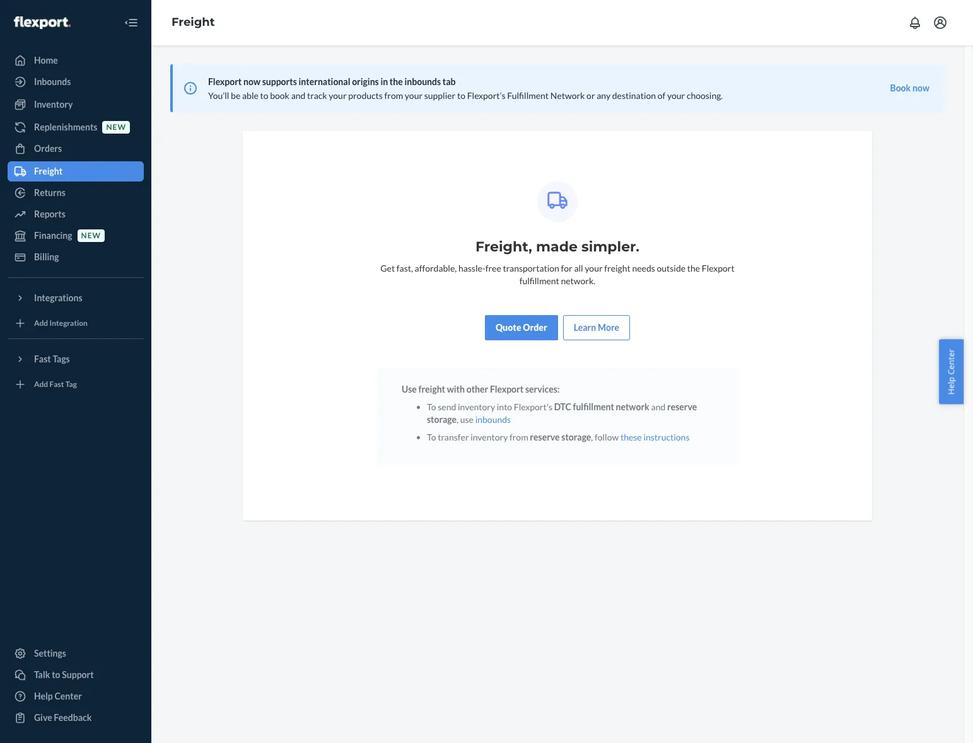Task type: locate. For each thing, give the bounding box(es) containing it.
flexport up you'll
[[208, 76, 242, 87]]

,
[[457, 414, 458, 425], [591, 432, 593, 443]]

inventory down inbounds button
[[471, 432, 508, 443]]

hassle-
[[458, 263, 485, 274]]

1 vertical spatial fast
[[50, 380, 64, 389]]

1 vertical spatial new
[[81, 231, 101, 241]]

freight link
[[172, 15, 215, 29], [8, 161, 144, 182]]

now inside 'button'
[[913, 83, 930, 93]]

2 horizontal spatial flexport
[[702, 263, 734, 274]]

0 vertical spatial freight
[[604, 263, 630, 274]]

reports
[[34, 209, 65, 219]]

inbounds up the "supplier"
[[404, 76, 441, 87]]

0 vertical spatial flexport
[[208, 76, 242, 87]]

0 vertical spatial new
[[106, 123, 126, 132]]

all
[[574, 263, 583, 274]]

now inside flexport now supports international origins in the inbounds tab you'll be able to book and track your products from your supplier to flexport's fulfillment network or any destination of your choosing.
[[243, 76, 260, 87]]

supplier
[[424, 90, 455, 101]]

1 to from the top
[[427, 402, 436, 412]]

1 horizontal spatial new
[[106, 123, 126, 132]]

help center inside button
[[946, 349, 957, 395]]

freight right the use
[[418, 384, 445, 395]]

fast tags button
[[8, 349, 144, 370]]

freight link up returns link
[[8, 161, 144, 182]]

0 horizontal spatial inbounds
[[404, 76, 441, 87]]

free
[[485, 263, 501, 274]]

1 horizontal spatial center
[[946, 349, 957, 375]]

now right book
[[913, 83, 930, 93]]

1 vertical spatial to
[[427, 432, 436, 443]]

add down fast tags
[[34, 380, 48, 389]]

1 horizontal spatial reserve
[[667, 402, 697, 412]]

1 horizontal spatial fulfillment
[[573, 402, 614, 412]]

network
[[550, 90, 585, 101]]

to for to transfer inventory from reserve storage , follow these instructions
[[427, 432, 436, 443]]

fast left tags
[[34, 354, 51, 365]]

0 horizontal spatial reserve
[[530, 432, 560, 443]]

0 vertical spatial ,
[[457, 414, 458, 425]]

help center
[[946, 349, 957, 395], [34, 691, 82, 702]]

2 horizontal spatial to
[[457, 90, 465, 101]]

and
[[291, 90, 305, 101], [651, 402, 665, 412]]

1 vertical spatial inventory
[[471, 432, 508, 443]]

from down in
[[384, 90, 403, 101]]

0 horizontal spatial fulfillment
[[519, 276, 559, 286]]

center
[[946, 349, 957, 375], [55, 691, 82, 702]]

0 vertical spatial help
[[946, 377, 957, 395]]

0 horizontal spatial storage
[[427, 414, 457, 425]]

storage down 'send'
[[427, 414, 457, 425]]

supports
[[262, 76, 297, 87]]

0 vertical spatial help center
[[946, 349, 957, 395]]

1 vertical spatial and
[[651, 402, 665, 412]]

0 horizontal spatial flexport
[[208, 76, 242, 87]]

0 vertical spatial from
[[384, 90, 403, 101]]

quote order button
[[485, 315, 558, 341]]

0 horizontal spatial ,
[[457, 414, 458, 425]]

network.
[[561, 276, 595, 286]]

1 horizontal spatial now
[[913, 83, 930, 93]]

give
[[34, 713, 52, 723]]

close navigation image
[[124, 15, 139, 30]]

0 horizontal spatial from
[[384, 90, 403, 101]]

1 horizontal spatial flexport
[[490, 384, 524, 395]]

1 vertical spatial center
[[55, 691, 82, 702]]

0 horizontal spatial center
[[55, 691, 82, 702]]

, left use
[[457, 414, 458, 425]]

fast
[[34, 354, 51, 365], [50, 380, 64, 389]]

affordable,
[[415, 263, 457, 274]]

storage down reserve storage on the bottom of the page
[[561, 432, 591, 443]]

to left 'send'
[[427, 402, 436, 412]]

2 vertical spatial flexport
[[490, 384, 524, 395]]

and right book
[[291, 90, 305, 101]]

0 horizontal spatial freight
[[34, 166, 62, 177]]

freight right close navigation 'icon'
[[172, 15, 215, 29]]

simpler.
[[581, 238, 640, 255]]

flexport logo image
[[14, 16, 71, 29]]

0 horizontal spatial to
[[52, 670, 60, 680]]

network
[[616, 402, 649, 412]]

1 horizontal spatial help center
[[946, 349, 957, 395]]

flexport right outside
[[702, 263, 734, 274]]

book
[[270, 90, 289, 101]]

storage inside reserve storage
[[427, 414, 457, 425]]

and right network
[[651, 402, 665, 412]]

the right outside
[[687, 263, 700, 274]]

add
[[34, 319, 48, 328], [34, 380, 48, 389]]

freight link right close navigation 'icon'
[[172, 15, 215, 29]]

0 horizontal spatial help
[[34, 691, 53, 702]]

flexport now supports international origins in the inbounds tab you'll be able to book and track your products from your supplier to flexport's fulfillment network or any destination of your choosing.
[[208, 76, 723, 101]]

0 vertical spatial the
[[390, 76, 403, 87]]

add integration link
[[8, 313, 144, 334]]

help center link
[[8, 687, 144, 707]]

1 vertical spatial flexport
[[702, 263, 734, 274]]

center inside help center link
[[55, 691, 82, 702]]

1 vertical spatial storage
[[561, 432, 591, 443]]

0 horizontal spatial now
[[243, 76, 260, 87]]

give feedback
[[34, 713, 92, 723]]

flexport inside get fast, affordable, hassle-free transportation for all your freight needs outside the flexport fulfillment network.
[[702, 263, 734, 274]]

help
[[946, 377, 957, 395], [34, 691, 53, 702]]

1 horizontal spatial inbounds
[[475, 414, 511, 425]]

destination
[[612, 90, 656, 101]]

fulfillment inside get fast, affordable, hassle-free transportation for all your freight needs outside the flexport fulfillment network.
[[519, 276, 559, 286]]

book now button
[[890, 82, 930, 95]]

help inside button
[[946, 377, 957, 395]]

1 horizontal spatial from
[[510, 432, 528, 443]]

fulfillment down transportation
[[519, 276, 559, 286]]

you'll
[[208, 90, 229, 101]]

dtc
[[554, 402, 571, 412]]

flexport up "into"
[[490, 384, 524, 395]]

0 vertical spatial center
[[946, 349, 957, 375]]

fast left tag
[[50, 380, 64, 389]]

, left follow
[[591, 432, 593, 443]]

freight
[[172, 15, 215, 29], [34, 166, 62, 177]]

0 vertical spatial inventory
[[458, 402, 495, 412]]

2 add from the top
[[34, 380, 48, 389]]

1 horizontal spatial ,
[[591, 432, 593, 443]]

, use inbounds
[[457, 414, 511, 425]]

1 horizontal spatial the
[[687, 263, 700, 274]]

fulfillment right dtc in the right bottom of the page
[[573, 402, 614, 412]]

to
[[427, 402, 436, 412], [427, 432, 436, 443]]

1 vertical spatial freight
[[418, 384, 445, 395]]

1 horizontal spatial freight link
[[172, 15, 215, 29]]

international
[[299, 76, 350, 87]]

inbounds
[[404, 76, 441, 87], [475, 414, 511, 425]]

reports link
[[8, 204, 144, 225]]

your
[[329, 90, 347, 101], [405, 90, 423, 101], [667, 90, 685, 101], [585, 263, 603, 274]]

1 horizontal spatial freight
[[172, 15, 215, 29]]

able
[[242, 90, 258, 101]]

0 vertical spatial reserve
[[667, 402, 697, 412]]

inbounds inside flexport now supports international origins in the inbounds tab you'll be able to book and track your products from your supplier to flexport's fulfillment network or any destination of your choosing.
[[404, 76, 441, 87]]

to right the able
[[260, 90, 268, 101]]

freight down "simpler."
[[604, 263, 630, 274]]

to right the "supplier"
[[457, 90, 465, 101]]

0 vertical spatial freight link
[[172, 15, 215, 29]]

support
[[62, 670, 94, 680]]

new up orders link
[[106, 123, 126, 132]]

the right in
[[390, 76, 403, 87]]

home link
[[8, 50, 144, 71]]

fast,
[[397, 263, 413, 274]]

0 vertical spatial fast
[[34, 354, 51, 365]]

now up the able
[[243, 76, 260, 87]]

fulfillment
[[519, 276, 559, 286], [573, 402, 614, 412]]

your inside get fast, affordable, hassle-free transportation for all your freight needs outside the flexport fulfillment network.
[[585, 263, 603, 274]]

now for flexport
[[243, 76, 260, 87]]

your right the of
[[667, 90, 685, 101]]

1 vertical spatial help center
[[34, 691, 82, 702]]

freight up 'returns'
[[34, 166, 62, 177]]

1 add from the top
[[34, 319, 48, 328]]

1 vertical spatial reserve
[[530, 432, 560, 443]]

freight, made simpler.
[[475, 238, 640, 255]]

fast inside dropdown button
[[34, 354, 51, 365]]

from down inbounds button
[[510, 432, 528, 443]]

freight,
[[475, 238, 532, 255]]

0 vertical spatial and
[[291, 90, 305, 101]]

to transfer inventory from reserve storage , follow these instructions
[[427, 432, 690, 443]]

to left transfer
[[427, 432, 436, 443]]

1 vertical spatial from
[[510, 432, 528, 443]]

0 horizontal spatial new
[[81, 231, 101, 241]]

0 horizontal spatial freight
[[418, 384, 445, 395]]

reserve down reserve storage on the bottom of the page
[[530, 432, 560, 443]]

returns link
[[8, 183, 144, 203]]

settings link
[[8, 644, 144, 664]]

inventory up , use inbounds at the bottom of page
[[458, 402, 495, 412]]

0 vertical spatial fulfillment
[[519, 276, 559, 286]]

learn more
[[574, 322, 619, 333]]

0 vertical spatial add
[[34, 319, 48, 328]]

0 vertical spatial inbounds
[[404, 76, 441, 87]]

inbounds down "into"
[[475, 414, 511, 425]]

0 horizontal spatial help center
[[34, 691, 82, 702]]

center inside the help center button
[[946, 349, 957, 375]]

feedback
[[54, 713, 92, 723]]

0 vertical spatial to
[[427, 402, 436, 412]]

book
[[890, 83, 911, 93]]

to right talk
[[52, 670, 60, 680]]

outside
[[657, 263, 686, 274]]

new for financing
[[81, 231, 101, 241]]

new down reports link
[[81, 231, 101, 241]]

0 horizontal spatial the
[[390, 76, 403, 87]]

0 vertical spatial storage
[[427, 414, 457, 425]]

get fast, affordable, hassle-free transportation for all your freight needs outside the flexport fulfillment network.
[[380, 263, 734, 286]]

to for to send inventory into flexport's dtc fulfillment network and
[[427, 402, 436, 412]]

integration
[[50, 319, 88, 328]]

2 to from the top
[[427, 432, 436, 443]]

add left integration
[[34, 319, 48, 328]]

inventory for transfer
[[471, 432, 508, 443]]

reserve up instructions
[[667, 402, 697, 412]]

your right all at the right of the page
[[585, 263, 603, 274]]

these
[[620, 432, 642, 443]]

1 vertical spatial ,
[[591, 432, 593, 443]]

1 horizontal spatial freight
[[604, 263, 630, 274]]

1 vertical spatial freight
[[34, 166, 62, 177]]

0 horizontal spatial freight link
[[8, 161, 144, 182]]

and inside flexport now supports international origins in the inbounds tab you'll be able to book and track your products from your supplier to flexport's fulfillment network or any destination of your choosing.
[[291, 90, 305, 101]]

tag
[[65, 380, 77, 389]]

1 vertical spatial inbounds
[[475, 414, 511, 425]]

fulfillment
[[507, 90, 549, 101]]

0 horizontal spatial and
[[291, 90, 305, 101]]

freight
[[604, 263, 630, 274], [418, 384, 445, 395]]

the
[[390, 76, 403, 87], [687, 263, 700, 274]]

1 vertical spatial the
[[687, 263, 700, 274]]

use
[[402, 384, 417, 395]]

1 horizontal spatial help
[[946, 377, 957, 395]]

freight inside get fast, affordable, hassle-free transportation for all your freight needs outside the flexport fulfillment network.
[[604, 263, 630, 274]]

1 vertical spatial add
[[34, 380, 48, 389]]



Task type: describe. For each thing, give the bounding box(es) containing it.
get
[[380, 263, 395, 274]]

inbounds
[[34, 76, 71, 87]]

transportation
[[503, 263, 559, 274]]

flexport's
[[514, 402, 552, 412]]

for
[[561, 263, 572, 274]]

instructions
[[643, 432, 690, 443]]

fast tags
[[34, 354, 70, 365]]

1 vertical spatial freight link
[[8, 161, 144, 182]]

talk to support
[[34, 670, 94, 680]]

order
[[523, 322, 547, 333]]

1 vertical spatial help
[[34, 691, 53, 702]]

inbounds button
[[475, 414, 511, 426]]

add fast tag
[[34, 380, 77, 389]]

the inside get fast, affordable, hassle-free transportation for all your freight needs outside the flexport fulfillment network.
[[687, 263, 700, 274]]

1 horizontal spatial storage
[[561, 432, 591, 443]]

follow
[[595, 432, 619, 443]]

needs
[[632, 263, 655, 274]]

give feedback button
[[8, 708, 144, 728]]

flexport's
[[467, 90, 505, 101]]

choosing.
[[687, 90, 723, 101]]

made
[[536, 238, 578, 255]]

your down international
[[329, 90, 347, 101]]

help center button
[[939, 339, 964, 404]]

other
[[466, 384, 488, 395]]

more
[[598, 322, 619, 333]]

tab
[[443, 76, 456, 87]]

the inside flexport now supports international origins in the inbounds tab you'll be able to book and track your products from your supplier to flexport's fulfillment network or any destination of your choosing.
[[390, 76, 403, 87]]

of
[[658, 90, 666, 101]]

inventory
[[34, 99, 73, 110]]

1 vertical spatial fulfillment
[[573, 402, 614, 412]]

1 horizontal spatial to
[[260, 90, 268, 101]]

integrations
[[34, 293, 82, 303]]

send
[[438, 402, 456, 412]]

into
[[497, 402, 512, 412]]

in
[[381, 76, 388, 87]]

book now
[[890, 83, 930, 93]]

track
[[307, 90, 327, 101]]

fast inside add fast tag link
[[50, 380, 64, 389]]

tags
[[53, 354, 70, 365]]

be
[[231, 90, 240, 101]]

talk to support button
[[8, 665, 144, 685]]

0 vertical spatial freight
[[172, 15, 215, 29]]

flexport inside flexport now supports international origins in the inbounds tab you'll be able to book and track your products from your supplier to flexport's fulfillment network or any destination of your choosing.
[[208, 76, 242, 87]]

use freight with other flexport services:
[[402, 384, 560, 395]]

add fast tag link
[[8, 375, 144, 395]]

services:
[[525, 384, 560, 395]]

reserve storage
[[427, 402, 697, 425]]

quote
[[496, 322, 521, 333]]

orders link
[[8, 139, 144, 159]]

or
[[587, 90, 595, 101]]

replenishments
[[34, 122, 97, 132]]

settings
[[34, 648, 66, 659]]

billing
[[34, 252, 59, 262]]

from inside flexport now supports international origins in the inbounds tab you'll be able to book and track your products from your supplier to flexport's fulfillment network or any destination of your choosing.
[[384, 90, 403, 101]]

returns
[[34, 187, 65, 198]]

open notifications image
[[907, 15, 923, 30]]

add for add integration
[[34, 319, 48, 328]]

add for add fast tag
[[34, 380, 48, 389]]

learn more button
[[574, 322, 619, 334]]

new for replenishments
[[106, 123, 126, 132]]

these instructions button
[[620, 431, 690, 444]]

financing
[[34, 230, 72, 241]]

your left the "supplier"
[[405, 90, 423, 101]]

integrations button
[[8, 288, 144, 308]]

orders
[[34, 143, 62, 154]]

quote order
[[496, 322, 547, 333]]

products
[[348, 90, 383, 101]]

to send inventory into flexport's dtc fulfillment network and
[[427, 402, 667, 412]]

home
[[34, 55, 58, 66]]

to inside button
[[52, 670, 60, 680]]

now for book
[[913, 83, 930, 93]]

with
[[447, 384, 465, 395]]

billing link
[[8, 247, 144, 267]]

inventory for send
[[458, 402, 495, 412]]

learn more link
[[563, 315, 630, 341]]

talk
[[34, 670, 50, 680]]

open account menu image
[[933, 15, 948, 30]]

inventory link
[[8, 95, 144, 115]]

1 horizontal spatial and
[[651, 402, 665, 412]]

learn
[[574, 322, 596, 333]]

any
[[597, 90, 610, 101]]

reserve inside reserve storage
[[667, 402, 697, 412]]

inbounds link
[[8, 72, 144, 92]]

use
[[460, 414, 474, 425]]

origins
[[352, 76, 379, 87]]



Task type: vqa. For each thing, say whether or not it's contained in the screenshot.
create related to Create report
no



